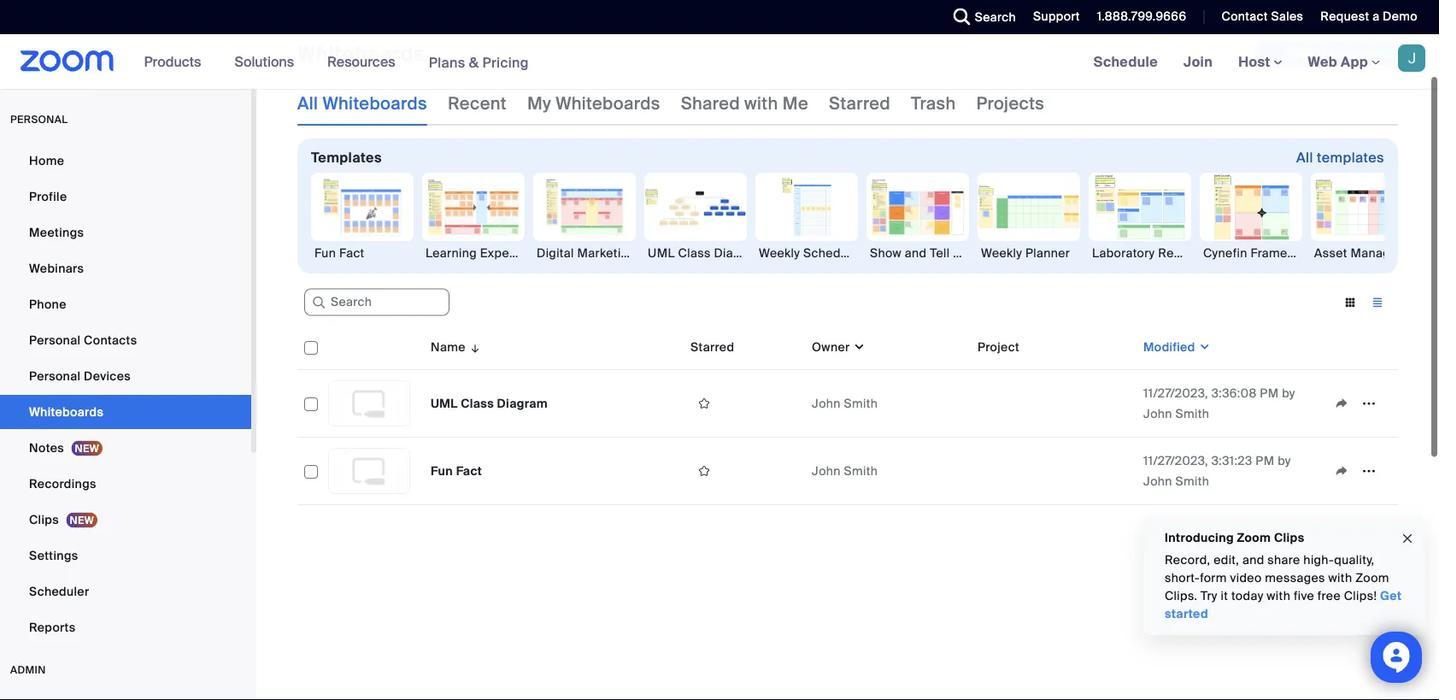 Task type: locate. For each thing, give the bounding box(es) containing it.
clips link
[[0, 503, 251, 537]]

0 horizontal spatial diagram
[[497, 401, 548, 416]]

0 vertical spatial by
[[1283, 390, 1296, 406]]

pm inside 11/27/2023, 3:36:08 pm by john smith
[[1260, 390, 1279, 406]]

1 vertical spatial pm
[[1256, 458, 1275, 474]]

0 horizontal spatial class
[[461, 401, 494, 416]]

schedule
[[1094, 53, 1159, 71], [804, 250, 859, 266]]

0 horizontal spatial uml class diagram
[[431, 401, 548, 416]]

all inside tab list
[[298, 97, 318, 119]]

1 vertical spatial uml
[[431, 401, 458, 416]]

list mode, selected image
[[1365, 300, 1392, 315]]

introducing zoom clips
[[1165, 530, 1305, 545]]

&
[[469, 53, 479, 71]]

by
[[1283, 390, 1296, 406], [1278, 458, 1292, 474]]

report
[[1159, 250, 1198, 266]]

2 weekly from the left
[[982, 250, 1023, 266]]

0 horizontal spatial weekly
[[759, 250, 800, 266]]

shared with me
[[681, 97, 809, 119]]

personal down phone
[[29, 332, 81, 348]]

and left tell
[[905, 250, 927, 266]]

pm
[[1260, 390, 1279, 406], [1256, 458, 1275, 474]]

a left 'demo'
[[1373, 9, 1380, 24]]

zoom up edit,
[[1238, 530, 1272, 545]]

personal contacts link
[[0, 323, 251, 357]]

web app button
[[1309, 53, 1381, 71]]

owner button
[[812, 344, 866, 361]]

0 vertical spatial clips
[[29, 512, 59, 528]]

canvas for learning experience canvas
[[549, 250, 592, 266]]

0 vertical spatial diagram
[[714, 250, 764, 266]]

1 horizontal spatial weekly
[[982, 250, 1023, 266]]

down image
[[850, 344, 866, 361], [1196, 344, 1212, 361]]

reports link
[[0, 610, 251, 645]]

0 vertical spatial starred
[[829, 97, 891, 119]]

1 vertical spatial class
[[461, 401, 494, 416]]

0 vertical spatial and
[[905, 250, 927, 266]]

pm right 3:36:08 on the bottom of the page
[[1260, 390, 1279, 406]]

schedule down 1.888.799.9666
[[1094, 53, 1159, 71]]

devices
[[84, 368, 131, 384]]

canvas
[[549, 250, 592, 266], [639, 250, 682, 266]]

meetings navigation
[[1081, 34, 1440, 90]]

1 horizontal spatial schedule
[[1094, 53, 1159, 71]]

with left me
[[745, 97, 779, 119]]

0 vertical spatial uml
[[648, 250, 675, 266]]

laboratory report element
[[1089, 250, 1198, 267]]

pm for 3:31:23
[[1256, 458, 1275, 474]]

1 horizontal spatial diagram
[[714, 250, 764, 266]]

0 vertical spatial john smith
[[812, 401, 878, 416]]

1 horizontal spatial uml class diagram
[[648, 250, 764, 266]]

meetings
[[29, 224, 84, 240]]

1 personal from the top
[[29, 332, 81, 348]]

all templates button
[[1297, 149, 1385, 176]]

record,
[[1165, 552, 1211, 568]]

whiteboards down personal devices
[[29, 404, 104, 420]]

john smith for 11/27/2023, 3:31:23 pm by john smith
[[812, 468, 878, 484]]

learning experience canvas element
[[422, 250, 592, 267]]

application for 11/27/2023, 3:36:08 pm by john smith
[[1329, 396, 1392, 422]]

0 vertical spatial all
[[298, 97, 318, 119]]

1 vertical spatial schedule
[[804, 250, 859, 266]]

project
[[978, 344, 1020, 360]]

1 11/27/2023, from the top
[[1144, 390, 1209, 406]]

zoom up clips!
[[1356, 570, 1390, 586]]

1 vertical spatial fun fact
[[431, 468, 482, 484]]

1 vertical spatial john smith
[[812, 468, 878, 484]]

0 horizontal spatial and
[[905, 250, 927, 266]]

profile link
[[0, 180, 251, 214]]

fun up search text box
[[315, 250, 336, 266]]

2 personal from the top
[[29, 368, 81, 384]]

personal
[[29, 332, 81, 348], [29, 368, 81, 384]]

by left share image
[[1283, 390, 1296, 406]]

a
[[1373, 9, 1380, 24], [980, 250, 987, 266]]

canvas inside button
[[549, 250, 592, 266]]

11/27/2023, inside 11/27/2023, 3:31:23 pm by john smith
[[1144, 458, 1209, 474]]

0 horizontal spatial schedule
[[804, 250, 859, 266]]

contact sales link
[[1209, 0, 1308, 34], [1222, 9, 1304, 24]]

reports
[[29, 619, 76, 635]]

diagram
[[714, 250, 764, 266], [497, 401, 548, 416]]

1 vertical spatial a
[[980, 250, 987, 266]]

1 vertical spatial and
[[1243, 552, 1265, 568]]

with right tell
[[953, 250, 977, 266]]

request a demo link
[[1308, 0, 1440, 34], [1321, 9, 1418, 24]]

1 horizontal spatial down image
[[1196, 344, 1212, 361]]

zoom logo image
[[21, 50, 114, 72]]

0 vertical spatial schedule
[[1094, 53, 1159, 71]]

fun right thumbnail of fun fact
[[431, 468, 453, 484]]

whiteboards up all whiteboards
[[298, 46, 425, 72]]

get
[[1381, 588, 1402, 604]]

fact inside fun fact element
[[339, 250, 365, 266]]

1 horizontal spatial all
[[1297, 153, 1314, 171]]

video
[[1231, 570, 1262, 586]]

show and tell with a twist
[[870, 250, 1020, 266]]

1 cell from the top
[[971, 375, 1137, 443]]

my whiteboards
[[527, 97, 661, 119]]

uml down name
[[431, 401, 458, 416]]

zoom
[[1238, 530, 1272, 545], [1356, 570, 1390, 586]]

learning experience canvas button
[[422, 178, 592, 267]]

zoom inside record, edit, and share high-quality, short-form video messages with zoom clips. try it today with five free clips!
[[1356, 570, 1390, 586]]

all templates
[[1297, 153, 1385, 171]]

banner
[[0, 34, 1440, 90]]

whiteboards link
[[0, 395, 251, 429]]

0 vertical spatial fact
[[339, 250, 365, 266]]

profile
[[29, 189, 67, 204]]

clips up 'share'
[[1275, 530, 1305, 545]]

all for all whiteboards
[[298, 97, 318, 119]]

0 horizontal spatial clips
[[29, 512, 59, 528]]

app
[[1341, 53, 1369, 71]]

2 cell from the top
[[971, 443, 1137, 510]]

0 horizontal spatial uml
[[431, 401, 458, 416]]

try
[[1201, 588, 1218, 604]]

request a demo
[[1321, 9, 1418, 24]]

show and tell with a twist button
[[867, 178, 1020, 267]]

0 vertical spatial fun fact
[[315, 250, 365, 266]]

1 horizontal spatial fun
[[431, 468, 453, 484]]

john inside 11/27/2023, 3:31:23 pm by john smith
[[1144, 478, 1173, 494]]

all inside button
[[1297, 153, 1314, 171]]

fun fact button
[[311, 178, 414, 267]]

0 vertical spatial personal
[[29, 332, 81, 348]]

1 horizontal spatial clips
[[1275, 530, 1305, 545]]

canvas inside button
[[639, 250, 682, 266]]

and up video at the right of the page
[[1243, 552, 1265, 568]]

request
[[1321, 9, 1370, 24]]

0 horizontal spatial canvas
[[549, 250, 592, 266]]

2 11/27/2023, from the top
[[1144, 458, 1209, 474]]

application for 11/27/2023, 3:31:23 pm by john smith
[[1329, 463, 1392, 489]]

clips up settings
[[29, 512, 59, 528]]

1 horizontal spatial a
[[1373, 9, 1380, 24]]

1 vertical spatial all
[[1297, 153, 1314, 171]]

cynefin framework
[[1204, 250, 1315, 266]]

by inside 11/27/2023, 3:36:08 pm by john smith
[[1283, 390, 1296, 406]]

starred up click to star the whiteboard uml class diagram image
[[691, 344, 735, 360]]

1 horizontal spatial class
[[679, 250, 711, 266]]

2 john smith from the top
[[812, 468, 878, 484]]

1 vertical spatial zoom
[[1356, 570, 1390, 586]]

personal inside "link"
[[29, 332, 81, 348]]

weekly schedule element
[[756, 250, 859, 267]]

1 vertical spatial by
[[1278, 458, 1292, 474]]

started
[[1165, 606, 1209, 622]]

11/27/2023,
[[1144, 390, 1209, 406], [1144, 458, 1209, 474]]

starred right me
[[829, 97, 891, 119]]

admin
[[10, 663, 46, 677]]

1 vertical spatial personal
[[29, 368, 81, 384]]

scheduler
[[29, 584, 89, 599]]

modified button
[[1144, 344, 1212, 361]]

weekly for weekly schedule
[[759, 250, 800, 266]]

1 horizontal spatial starred
[[829, 97, 891, 119]]

a left twist on the right top of page
[[980, 250, 987, 266]]

pm right 3:31:23
[[1256, 458, 1275, 474]]

pm for 3:36:08
[[1260, 390, 1279, 406]]

2 canvas from the left
[[639, 250, 682, 266]]

cell
[[971, 375, 1137, 443], [971, 443, 1137, 510]]

all for all templates
[[1297, 153, 1314, 171]]

more options for fun fact image
[[1356, 469, 1383, 484]]

0 horizontal spatial all
[[298, 97, 318, 119]]

0 vertical spatial class
[[679, 250, 711, 266]]

a inside show and tell with a twist element
[[980, 250, 987, 266]]

whiteboards inside personal menu menu
[[29, 404, 104, 420]]

fun
[[315, 250, 336, 266], [431, 468, 453, 484]]

join link
[[1171, 34, 1226, 89]]

solutions
[[235, 53, 294, 71]]

2 down image from the left
[[1196, 344, 1212, 361]]

0 horizontal spatial a
[[980, 250, 987, 266]]

and inside record, edit, and share high-quality, short-form video messages with zoom clips. try it today with five free clips!
[[1243, 552, 1265, 568]]

digital
[[537, 250, 574, 266]]

click to star the whiteboard uml class diagram image
[[691, 401, 718, 416]]

by right 3:31:23
[[1278, 458, 1292, 474]]

0 vertical spatial uml class diagram
[[648, 250, 764, 266]]

1 vertical spatial fun
[[431, 468, 453, 484]]

0 vertical spatial fun
[[315, 250, 336, 266]]

share image
[[1329, 469, 1356, 484]]

john smith for 11/27/2023, 3:36:08 pm by john smith
[[812, 401, 878, 416]]

1 vertical spatial starred
[[691, 344, 735, 360]]

1 down image from the left
[[850, 344, 866, 361]]

with inside tabs of all whiteboard page tab list
[[745, 97, 779, 119]]

projects
[[977, 97, 1045, 119]]

application containing name
[[298, 330, 1399, 510]]

laboratory
[[1093, 250, 1156, 266]]

schedule left the show
[[804, 250, 859, 266]]

0 horizontal spatial down image
[[850, 344, 866, 361]]

0 vertical spatial a
[[1373, 9, 1380, 24]]

weekly
[[759, 250, 800, 266], [982, 250, 1023, 266]]

fun fact
[[315, 250, 365, 266], [431, 468, 482, 484]]

pm inside 11/27/2023, 3:31:23 pm by john smith
[[1256, 458, 1275, 474]]

get started
[[1165, 588, 1402, 622]]

contact
[[1222, 9, 1269, 24]]

support link
[[1021, 0, 1085, 34], [1034, 9, 1081, 24]]

0 horizontal spatial fun fact
[[315, 250, 365, 266]]

john inside 11/27/2023, 3:36:08 pm by john smith
[[1144, 411, 1173, 427]]

personal down personal contacts
[[29, 368, 81, 384]]

1 vertical spatial clips
[[1275, 530, 1305, 545]]

weekly schedule button
[[756, 178, 859, 267]]

share
[[1268, 552, 1301, 568]]

uml right marketing
[[648, 250, 675, 266]]

my
[[527, 97, 552, 119]]

all down product information navigation
[[298, 97, 318, 119]]

edit,
[[1214, 552, 1240, 568]]

record, edit, and share high-quality, short-form video messages with zoom clips. try it today with five free clips!
[[1165, 552, 1390, 604]]

0 vertical spatial pm
[[1260, 390, 1279, 406]]

clips inside personal menu menu
[[29, 512, 59, 528]]

trash
[[911, 97, 956, 119]]

1 weekly from the left
[[759, 250, 800, 266]]

1 horizontal spatial zoom
[[1356, 570, 1390, 586]]

fun fact inside button
[[315, 250, 365, 266]]

0 horizontal spatial fun
[[315, 250, 336, 266]]

0 horizontal spatial zoom
[[1238, 530, 1272, 545]]

1 vertical spatial fact
[[456, 468, 482, 484]]

1 john smith from the top
[[812, 401, 878, 416]]

1 vertical spatial 11/27/2023,
[[1144, 458, 1209, 474]]

uml inside application
[[431, 401, 458, 416]]

1 canvas from the left
[[549, 250, 592, 266]]

1 horizontal spatial fact
[[456, 468, 482, 484]]

introducing
[[1165, 530, 1235, 545]]

shared
[[681, 97, 740, 119]]

menu item
[[0, 694, 251, 700]]

1 horizontal spatial uml
[[648, 250, 675, 266]]

0 horizontal spatial fact
[[339, 250, 365, 266]]

11/27/2023, left 3:31:23
[[1144, 458, 1209, 474]]

more options for uml class diagram image
[[1356, 401, 1383, 416]]

personal inside "link"
[[29, 368, 81, 384]]

smith
[[844, 401, 878, 416], [1176, 411, 1210, 427], [844, 468, 878, 484], [1176, 478, 1210, 494]]

all left templates
[[1297, 153, 1314, 171]]

0 vertical spatial 11/27/2023,
[[1144, 390, 1209, 406]]

1 horizontal spatial and
[[1243, 552, 1265, 568]]

name
[[431, 344, 466, 360]]

0 vertical spatial zoom
[[1238, 530, 1272, 545]]

1 horizontal spatial canvas
[[639, 250, 682, 266]]

11/27/2023, inside 11/27/2023, 3:36:08 pm by john smith
[[1144, 390, 1209, 406]]

11/27/2023, down modified dropdown button
[[1144, 390, 1209, 406]]

application
[[298, 330, 1399, 510], [1329, 396, 1392, 422], [1329, 463, 1392, 489]]

by inside 11/27/2023, 3:31:23 pm by john smith
[[1278, 458, 1292, 474]]



Task type: describe. For each thing, give the bounding box(es) containing it.
web app
[[1309, 53, 1369, 71]]

quality,
[[1335, 552, 1375, 568]]

digital marketing canvas
[[537, 250, 682, 266]]

3:31:23
[[1212, 458, 1253, 474]]

tell
[[930, 250, 950, 266]]

personal devices link
[[0, 359, 251, 393]]

weekly for weekly planner
[[982, 250, 1023, 266]]

11/27/2023, for 11/27/2023, 3:36:08 pm by john smith
[[1144, 390, 1209, 406]]

whiteboards down resources dropdown button
[[323, 97, 427, 119]]

11/27/2023, 3:36:08 pm by john smith
[[1144, 390, 1296, 427]]

laboratory report button
[[1089, 178, 1198, 267]]

starred inside tabs of all whiteboard page tab list
[[829, 97, 891, 119]]

web
[[1309, 53, 1338, 71]]

close image
[[1401, 529, 1415, 549]]

personal for personal contacts
[[29, 332, 81, 348]]

messages
[[1266, 570, 1326, 586]]

fun inside application
[[431, 468, 453, 484]]

scheduler link
[[0, 575, 251, 609]]

diagram inside button
[[714, 250, 764, 266]]

1.888.799.9666
[[1098, 9, 1187, 24]]

personal devices
[[29, 368, 131, 384]]

products
[[144, 53, 201, 71]]

class inside uml class diagram element
[[679, 250, 711, 266]]

webinars link
[[0, 251, 251, 286]]

notes
[[29, 440, 64, 456]]

11/27/2023, 3:31:23 pm by john smith
[[1144, 458, 1292, 494]]

it
[[1221, 588, 1229, 604]]

class inside application
[[461, 401, 494, 416]]

planner
[[1026, 250, 1071, 266]]

3:36:08
[[1212, 390, 1257, 406]]

1 vertical spatial uml class diagram
[[431, 401, 548, 416]]

weekly planner element
[[978, 250, 1081, 267]]

by for 11/27/2023, 3:36:08 pm by john smith
[[1283, 390, 1296, 406]]

11/27/2023, for 11/27/2023, 3:31:23 pm by john smith
[[1144, 458, 1209, 474]]

1.888.799.9666 button up the join
[[1085, 0, 1191, 34]]

recordings
[[29, 476, 96, 492]]

banner containing products
[[0, 34, 1440, 90]]

down image for owner
[[850, 344, 866, 361]]

home link
[[0, 144, 251, 178]]

fun inside button
[[315, 250, 336, 266]]

share image
[[1329, 401, 1356, 416]]

personal contacts
[[29, 332, 137, 348]]

thumbnail of uml class diagram image
[[329, 386, 410, 431]]

personal menu menu
[[0, 144, 251, 646]]

sales
[[1272, 9, 1304, 24]]

down image for modified
[[1196, 344, 1212, 361]]

weekly schedule
[[759, 250, 859, 266]]

canvas for digital marketing canvas
[[639, 250, 682, 266]]

five
[[1294, 588, 1315, 604]]

smith inside 11/27/2023, 3:36:08 pm by john smith
[[1176, 411, 1210, 427]]

notes link
[[0, 431, 251, 465]]

product information navigation
[[131, 34, 542, 90]]

marketing
[[578, 250, 636, 266]]

with up free
[[1329, 570, 1353, 586]]

templates
[[1318, 153, 1385, 171]]

join
[[1184, 53, 1213, 71]]

asset management element
[[1312, 250, 1428, 267]]

recent
[[448, 97, 507, 119]]

host button
[[1239, 53, 1283, 71]]

0 horizontal spatial starred
[[691, 344, 735, 360]]

webinars
[[29, 260, 84, 276]]

weekly planner
[[982, 250, 1071, 266]]

personal for personal devices
[[29, 368, 81, 384]]

click to star the whiteboard fun fact image
[[691, 469, 718, 484]]

all whiteboards
[[298, 97, 427, 119]]

schedule inside meetings navigation
[[1094, 53, 1159, 71]]

owner
[[812, 344, 850, 360]]

short-
[[1165, 570, 1200, 586]]

plans
[[429, 53, 466, 71]]

experience
[[480, 250, 546, 266]]

home
[[29, 153, 64, 168]]

learning experience canvas
[[426, 250, 592, 266]]

cell for 11/27/2023, 3:36:08 pm by john smith
[[971, 375, 1137, 443]]

asset management
[[1315, 250, 1428, 266]]

and inside button
[[905, 250, 927, 266]]

contacts
[[84, 332, 137, 348]]

products button
[[144, 34, 209, 89]]

show and tell with a twist element
[[867, 250, 1020, 267]]

solutions button
[[235, 34, 302, 89]]

host
[[1239, 53, 1274, 71]]

search button
[[941, 0, 1021, 34]]

arrow down image
[[466, 342, 482, 363]]

support
[[1034, 9, 1081, 24]]

meetings link
[[0, 215, 251, 250]]

profile picture image
[[1399, 44, 1426, 72]]

uml class diagram element
[[645, 250, 764, 267]]

digital marketing canvas element
[[534, 250, 682, 267]]

get started link
[[1165, 588, 1402, 622]]

form
[[1200, 570, 1228, 586]]

pricing
[[483, 53, 529, 71]]

tabs of all whiteboard page tab list
[[298, 86, 1045, 131]]

plans & pricing
[[429, 53, 529, 71]]

grid mode, not selected image
[[1337, 300, 1365, 315]]

digital marketing canvas button
[[534, 178, 682, 267]]

resources button
[[328, 34, 403, 89]]

modified
[[1144, 344, 1196, 360]]

clips.
[[1165, 588, 1198, 604]]

Search text field
[[304, 294, 450, 321]]

high-
[[1304, 552, 1335, 568]]

with down messages
[[1267, 588, 1291, 604]]

uml class diagram inside uml class diagram element
[[648, 250, 764, 266]]

with inside show and tell with a twist element
[[953, 250, 977, 266]]

resources
[[328, 53, 396, 71]]

meet zoom ai companion, footer
[[0, 0, 1440, 15]]

uml inside button
[[648, 250, 675, 266]]

today
[[1232, 588, 1264, 604]]

fun fact element
[[311, 250, 414, 267]]

search
[[975, 9, 1017, 25]]

schedule inside button
[[804, 250, 859, 266]]

cell for 11/27/2023, 3:31:23 pm by john smith
[[971, 443, 1137, 510]]

whiteboards right my
[[556, 97, 661, 119]]

schedule link
[[1081, 34, 1171, 89]]

asset management button
[[1312, 178, 1428, 267]]

1 horizontal spatial fun fact
[[431, 468, 482, 484]]

smith inside 11/27/2023, 3:31:23 pm by john smith
[[1176, 478, 1210, 494]]

cynefin framework button
[[1200, 178, 1315, 267]]

1.888.799.9666 button up schedule link
[[1098, 9, 1187, 24]]

uml class diagram button
[[645, 178, 764, 267]]

twist
[[991, 250, 1020, 266]]

me
[[783, 97, 809, 119]]

templates
[[311, 153, 382, 171]]

cynefin framework element
[[1200, 250, 1315, 267]]

by for 11/27/2023, 3:31:23 pm by john smith
[[1278, 458, 1292, 474]]

settings link
[[0, 539, 251, 573]]

1 vertical spatial diagram
[[497, 401, 548, 416]]

settings
[[29, 548, 78, 563]]

learning
[[426, 250, 477, 266]]

contact sales
[[1222, 9, 1304, 24]]

thumbnail of fun fact image
[[329, 454, 410, 498]]

personal
[[10, 113, 68, 126]]

clips!
[[1345, 588, 1378, 604]]



Task type: vqa. For each thing, say whether or not it's contained in the screenshot.
reports
yes



